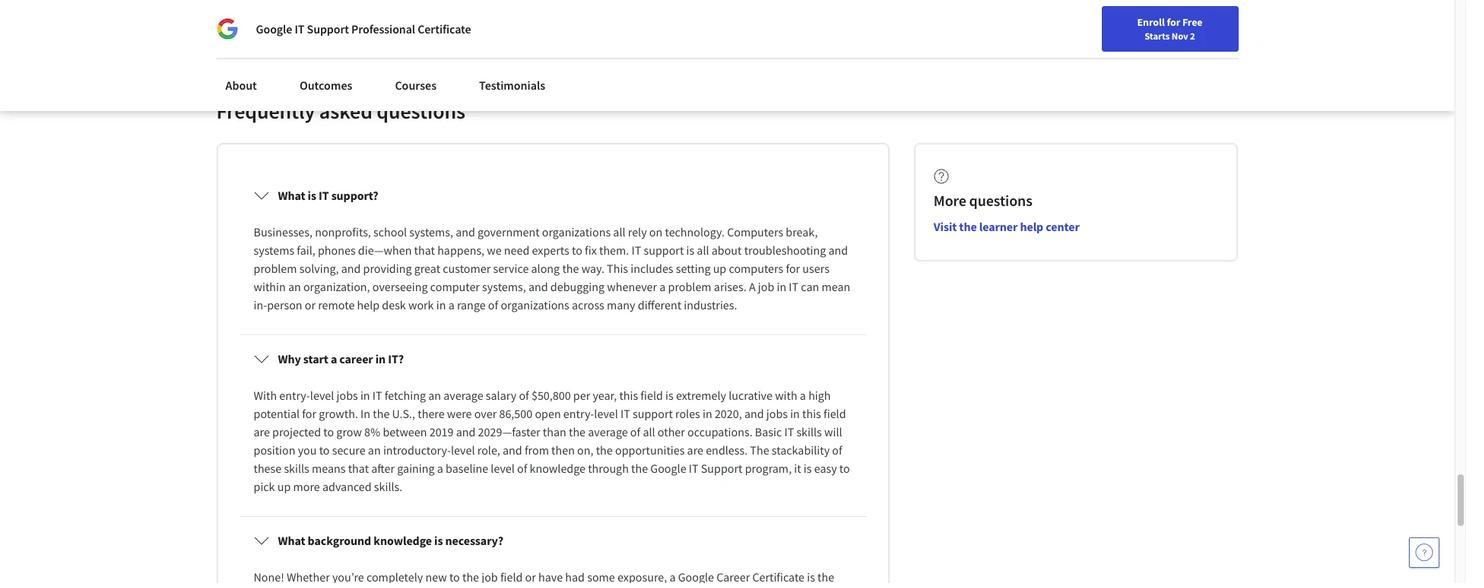 Task type: describe. For each thing, give the bounding box(es) containing it.
outcomes
[[300, 78, 352, 93]]

is left necessary?
[[434, 533, 443, 549]]

8%
[[364, 425, 380, 440]]

that inside with entry-level jobs in it fetching an average salary of $50,800 per year, this field is extremely lucrative with a high potential for growth. in the u.s., there were over 86,500 open entry-level it support roles in 2020, and jobs in this field are projected to grow 8% between 2019 and 2029—faster than the average of all other occupations. basic it skills will position you to secure an introductory-level role, and from then on, the opportunities are endless. the stackability of these skills means that after gaining a baseline level of knowledge through the google it support program, it is easy to pick up more advanced skills.
[[348, 461, 369, 476]]

the inside businesses, nonprofits, school systems, and government organizations all rely on technology. computers break, systems fail, phones die—when that happens, we need experts to fix them. it support is all about troubleshooting and problem solving, and providing great customer service along the way. this includes setting up computers for users within an organization, overseeing computer systems, and debugging whenever a problem arises. a job in it can mean in-person or remote help desk work in a range of organizations across many different industries.
[[562, 261, 579, 276]]

than
[[543, 425, 567, 440]]

phones
[[318, 243, 356, 258]]

and down along at the left of the page
[[529, 279, 548, 295]]

we
[[487, 243, 502, 258]]

roles
[[675, 406, 700, 422]]

find your new career link
[[1025, 15, 1136, 34]]

it inside dropdown button
[[319, 188, 329, 203]]

0 horizontal spatial average
[[444, 388, 484, 403]]

year,
[[593, 388, 617, 403]]

why
[[278, 352, 301, 367]]

will
[[825, 425, 843, 440]]

visit
[[934, 219, 957, 234]]

can
[[801, 279, 819, 295]]

on,
[[577, 443, 594, 458]]

it
[[794, 461, 801, 476]]

in-
[[254, 298, 267, 313]]

free
[[1183, 15, 1203, 29]]

in down extremely
[[703, 406, 713, 422]]

open
[[535, 406, 561, 422]]

support inside businesses, nonprofits, school systems, and government organizations all rely on technology. computers break, systems fail, phones die—when that happens, we need experts to fix them. it support is all about troubleshooting and problem solving, and providing great customer service along the way. this includes setting up computers for users within an organization, overseeing computer systems, and debugging whenever a problem arises. a job in it can mean in-person or remote help desk work in a range of organizations across many different industries.
[[644, 243, 684, 258]]

a right gaining
[[437, 461, 443, 476]]

nonprofits,
[[315, 225, 371, 240]]

learner
[[980, 219, 1018, 234]]

overseeing
[[373, 279, 428, 295]]

frequently asked questions
[[216, 98, 466, 125]]

means
[[312, 461, 346, 476]]

great
[[414, 261, 440, 276]]

a down computer
[[449, 298, 455, 313]]

easy
[[814, 461, 837, 476]]

career
[[339, 352, 373, 367]]

them.
[[599, 243, 629, 258]]

for inside with entry-level jobs in it fetching an average salary of $50,800 per year, this field is extremely lucrative with a high potential for growth. in the u.s., there were over 86,500 open entry-level it support roles in 2020, and jobs in this field are projected to grow 8% between 2019 and 2029—faster than the average of all other occupations. basic it skills will position you to secure an introductory-level role, and from then on, the opportunities are endless. the stackability of these skills means that after gaining a baseline level of knowledge through the google it support program, it is easy to pick up more advanced skills.
[[302, 406, 316, 422]]

fix
[[585, 243, 597, 258]]

includes
[[631, 261, 674, 276]]

different
[[638, 298, 682, 313]]

an inside businesses, nonprofits, school systems, and government organizations all rely on technology. computers break, systems fail, phones die—when that happens, we need experts to fix them. it support is all about troubleshooting and problem solving, and providing great customer service along the way. this includes setting up computers for users within an organization, overseeing computer systems, and debugging whenever a problem arises. a job in it can mean in-person or remote help desk work in a range of organizations across many different industries.
[[288, 279, 301, 295]]

1 vertical spatial average
[[588, 425, 628, 440]]

in up in
[[360, 388, 370, 403]]

it down rely
[[632, 243, 641, 258]]

it?
[[388, 352, 404, 367]]

lucrative
[[729, 388, 773, 403]]

1 horizontal spatial jobs
[[767, 406, 788, 422]]

it left fetching
[[373, 388, 382, 403]]

computers
[[727, 225, 784, 240]]

background
[[308, 533, 371, 549]]

in
[[361, 406, 371, 422]]

troubleshooting
[[744, 243, 826, 258]]

the right visit
[[959, 219, 977, 234]]

0 vertical spatial this
[[619, 388, 638, 403]]

the up on,
[[569, 425, 586, 440]]

why start a career in it? button
[[242, 338, 865, 380]]

google inside with entry-level jobs in it fetching an average salary of $50,800 per year, this field is extremely lucrative with a high potential for growth. in the u.s., there were over 86,500 open entry-level it support roles in 2020, and jobs in this field are projected to grow 8% between 2019 and 2029—faster than the average of all other occupations. basic it skills will position you to secure an introductory-level role, and from then on, the opportunities are endless. the stackability of these skills means that after gaining a baseline level of knowledge through the google it support program, it is easy to pick up more advanced skills.
[[651, 461, 687, 476]]

customer
[[443, 261, 491, 276]]

find your new career
[[1033, 17, 1128, 31]]

program,
[[745, 461, 792, 476]]

of inside businesses, nonprofits, school systems, and government organizations all rely on technology. computers break, systems fail, phones die—when that happens, we need experts to fix them. it support is all about troubleshooting and problem solving, and providing great customer service along the way. this includes setting up computers for users within an organization, overseeing computer systems, and debugging whenever a problem arises. a job in it can mean in-person or remote help desk work in a range of organizations across many different industries.
[[488, 298, 498, 313]]

$50,800
[[532, 388, 571, 403]]

within
[[254, 279, 286, 295]]

1 horizontal spatial questions
[[970, 191, 1033, 210]]

with entry-level jobs in it fetching an average salary of $50,800 per year, this field is extremely lucrative with a high potential for growth. in the u.s., there were over 86,500 open entry-level it support roles in 2020, and jobs in this field are projected to grow 8% between 2019 and 2029—faster than the average of all other occupations. basic it skills will position you to secure an introductory-level role, and from then on, the opportunities are endless. the stackability of these skills means that after gaining a baseline level of knowledge through the google it support program, it is easy to pick up more advanced skills.
[[254, 388, 853, 495]]

it down occupations.
[[689, 461, 699, 476]]

and down 2029—faster
[[503, 443, 522, 458]]

1 vertical spatial entry-
[[564, 406, 594, 422]]

visit the learner help center
[[934, 219, 1080, 234]]

per
[[573, 388, 590, 403]]

from
[[525, 443, 549, 458]]

2019
[[430, 425, 454, 440]]

computer
[[430, 279, 480, 295]]

break,
[[786, 225, 818, 240]]

solving,
[[300, 261, 339, 276]]

your
[[1055, 17, 1075, 31]]

mean
[[822, 279, 851, 295]]

new
[[1077, 17, 1097, 31]]

professional
[[352, 21, 415, 37]]

range
[[457, 298, 486, 313]]

for inside enroll for free starts nov 2
[[1167, 15, 1181, 29]]

the right in
[[373, 406, 390, 422]]

center
[[1046, 219, 1080, 234]]

up inside with entry-level jobs in it fetching an average salary of $50,800 per year, this field is extremely lucrative with a high potential for growth. in the u.s., there were over 86,500 open entry-level it support roles in 2020, and jobs in this field are projected to grow 8% between 2019 and 2029—faster than the average of all other occupations. basic it skills will position you to secure an introductory-level role, and from then on, the opportunities are endless. the stackability of these skills means that after gaining a baseline level of knowledge through the google it support program, it is easy to pick up more advanced skills.
[[277, 479, 291, 495]]

1 vertical spatial this
[[803, 406, 821, 422]]

2
[[1191, 30, 1196, 42]]

86,500
[[499, 406, 533, 422]]

2 vertical spatial an
[[368, 443, 381, 458]]

debugging
[[551, 279, 605, 295]]

find
[[1033, 17, 1053, 31]]

it left can
[[789, 279, 799, 295]]

1 vertical spatial an
[[428, 388, 441, 403]]

for inside businesses, nonprofits, school systems, and government organizations all rely on technology. computers break, systems fail, phones die—when that happens, we need experts to fix them. it support is all about troubleshooting and problem solving, and providing great customer service along the way. this includes setting up computers for users within an organization, overseeing computer systems, and debugging whenever a problem arises. a job in it can mean in-person or remote help desk work in a range of organizations across many different industries.
[[786, 261, 800, 276]]

and down lucrative
[[745, 406, 764, 422]]

of up the 86,500
[[519, 388, 529, 403]]

fail,
[[297, 243, 315, 258]]

more questions
[[934, 191, 1033, 210]]

0 horizontal spatial skills
[[284, 461, 309, 476]]

all inside with entry-level jobs in it fetching an average salary of $50,800 per year, this field is extremely lucrative with a high potential for growth. in the u.s., there were over 86,500 open entry-level it support roles in 2020, and jobs in this field are projected to grow 8% between 2019 and 2029—faster than the average of all other occupations. basic it skills will position you to secure an introductory-level role, and from then on, the opportunities are endless. the stackability of these skills means that after gaining a baseline level of knowledge through the google it support program, it is easy to pick up more advanced skills.
[[643, 425, 655, 440]]

a left high
[[800, 388, 806, 403]]

work
[[408, 298, 434, 313]]

what for what is it support?
[[278, 188, 305, 203]]

frequently
[[216, 98, 315, 125]]

asked
[[319, 98, 373, 125]]

is left support?
[[308, 188, 316, 203]]

through
[[588, 461, 629, 476]]

of down from
[[517, 461, 527, 476]]

on
[[649, 225, 663, 240]]

2029—faster
[[478, 425, 541, 440]]

many
[[607, 298, 636, 313]]

stackability
[[772, 443, 830, 458]]

across
[[572, 298, 605, 313]]

basic
[[755, 425, 782, 440]]

projected
[[272, 425, 321, 440]]

the down opportunities
[[631, 461, 648, 476]]

english button
[[1136, 0, 1228, 49]]

along
[[531, 261, 560, 276]]

necessary?
[[445, 533, 504, 549]]

why start a career in it?
[[278, 352, 404, 367]]

courses link
[[386, 68, 446, 102]]

visit the learner help center link
[[934, 219, 1080, 234]]

level up growth. on the bottom of page
[[310, 388, 334, 403]]

introductory-
[[383, 443, 451, 458]]



Task type: vqa. For each thing, say whether or not it's contained in the screenshot.
Degrees
no



Task type: locate. For each thing, give the bounding box(es) containing it.
it left support?
[[319, 188, 329, 203]]

google
[[256, 21, 292, 37], [651, 461, 687, 476]]

average up on,
[[588, 425, 628, 440]]

computers
[[729, 261, 784, 276]]

1 vertical spatial field
[[824, 406, 846, 422]]

2 horizontal spatial an
[[428, 388, 441, 403]]

die—when
[[358, 243, 412, 258]]

2 vertical spatial all
[[643, 425, 655, 440]]

what left background
[[278, 533, 305, 549]]

help left desk
[[357, 298, 380, 313]]

secure
[[332, 443, 366, 458]]

there
[[418, 406, 445, 422]]

and down were at bottom
[[456, 425, 476, 440]]

remote
[[318, 298, 355, 313]]

skills
[[797, 425, 822, 440], [284, 461, 309, 476]]

businesses,
[[254, 225, 313, 240]]

is up setting
[[686, 243, 695, 258]]

then
[[552, 443, 575, 458]]

1 horizontal spatial are
[[687, 443, 704, 458]]

level down year,
[[594, 406, 618, 422]]

organization,
[[303, 279, 370, 295]]

questions
[[377, 98, 466, 125], [970, 191, 1033, 210]]

0 vertical spatial an
[[288, 279, 301, 295]]

entry- down per
[[564, 406, 594, 422]]

between
[[383, 425, 427, 440]]

what background knowledge is necessary?
[[278, 533, 504, 549]]

1 horizontal spatial up
[[713, 261, 727, 276]]

0 horizontal spatial an
[[288, 279, 301, 295]]

1 vertical spatial systems,
[[482, 279, 526, 295]]

0 vertical spatial questions
[[377, 98, 466, 125]]

growth.
[[319, 406, 358, 422]]

1 vertical spatial questions
[[970, 191, 1033, 210]]

0 horizontal spatial support
[[307, 21, 349, 37]]

that inside businesses, nonprofits, school systems, and government organizations all rely on technology. computers break, systems fail, phones die—when that happens, we need experts to fix them. it support is all about troubleshooting and problem solving, and providing great customer service along the way. this includes setting up computers for users within an organization, overseeing computer systems, and debugging whenever a problem arises. a job in it can mean in-person or remote help desk work in a range of organizations across many different industries.
[[414, 243, 435, 258]]

way.
[[582, 261, 605, 276]]

problem
[[254, 261, 297, 276], [668, 279, 712, 295]]

1 vertical spatial knowledge
[[374, 533, 432, 549]]

position
[[254, 443, 295, 458]]

fetching
[[385, 388, 426, 403]]

businesses, nonprofits, school systems, and government organizations all rely on technology. computers break, systems fail, phones die—when that happens, we need experts to fix them. it support is all about troubleshooting and problem solving, and providing great customer service along the way. this includes setting up computers for users within an organization, overseeing computer systems, and debugging whenever a problem arises. a job in it can mean in-person or remote help desk work in a range of organizations across many different industries.
[[254, 225, 853, 313]]

organizations up fix
[[542, 225, 611, 240]]

is left extremely
[[666, 388, 674, 403]]

support down on
[[644, 243, 684, 258]]

support
[[644, 243, 684, 258], [633, 406, 673, 422]]

what is it support?
[[278, 188, 378, 203]]

support down endless.
[[701, 461, 743, 476]]

an
[[288, 279, 301, 295], [428, 388, 441, 403], [368, 443, 381, 458]]

average up were at bottom
[[444, 388, 484, 403]]

systems,
[[410, 225, 453, 240], [482, 279, 526, 295]]

1 vertical spatial problem
[[668, 279, 712, 295]]

this right year,
[[619, 388, 638, 403]]

support inside with entry-level jobs in it fetching an average salary of $50,800 per year, this field is extremely lucrative with a high potential for growth. in the u.s., there were over 86,500 open entry-level it support roles in 2020, and jobs in this field are projected to grow 8% between 2019 and 2029—faster than the average of all other occupations. basic it skills will position you to secure an introductory-level role, and from then on, the opportunities are endless. the stackability of these skills means that after gaining a baseline level of knowledge through the google it support program, it is easy to pick up more advanced skills.
[[701, 461, 743, 476]]

1 vertical spatial organizations
[[501, 298, 570, 313]]

0 vertical spatial jobs
[[337, 388, 358, 403]]

school
[[374, 225, 407, 240]]

0 vertical spatial support
[[644, 243, 684, 258]]

1 vertical spatial support
[[701, 461, 743, 476]]

support inside with entry-level jobs in it fetching an average salary of $50,800 per year, this field is extremely lucrative with a high potential for growth. in the u.s., there were over 86,500 open entry-level it support roles in 2020, and jobs in this field are projected to grow 8% between 2019 and 2029—faster than the average of all other occupations. basic it skills will position you to secure an introductory-level role, and from then on, the opportunities are endless. the stackability of these skills means that after gaining a baseline level of knowledge through the google it support program, it is easy to pick up more advanced skills.
[[633, 406, 673, 422]]

endless.
[[706, 443, 748, 458]]

it right basic
[[785, 425, 794, 440]]

organizations down along at the left of the page
[[501, 298, 570, 313]]

1 vertical spatial what
[[278, 533, 305, 549]]

1 horizontal spatial average
[[588, 425, 628, 440]]

2 what from the top
[[278, 533, 305, 549]]

users
[[803, 261, 830, 276]]

jobs up basic
[[767, 406, 788, 422]]

in inside dropdown button
[[376, 352, 386, 367]]

1 vertical spatial google
[[651, 461, 687, 476]]

help left center
[[1020, 219, 1044, 234]]

organizations
[[542, 225, 611, 240], [501, 298, 570, 313]]

are up position
[[254, 425, 270, 440]]

and down the phones
[[341, 261, 361, 276]]

is right it
[[804, 461, 812, 476]]

these
[[254, 461, 282, 476]]

0 vertical spatial help
[[1020, 219, 1044, 234]]

the up debugging
[[562, 261, 579, 276]]

role,
[[477, 443, 500, 458]]

of right range
[[488, 298, 498, 313]]

0 horizontal spatial are
[[254, 425, 270, 440]]

entry- up potential
[[279, 388, 310, 403]]

knowledge inside with entry-level jobs in it fetching an average salary of $50,800 per year, this field is extremely lucrative with a high potential for growth. in the u.s., there were over 86,500 open entry-level it support roles in 2020, and jobs in this field are projected to grow 8% between 2019 and 2029—faster than the average of all other occupations. basic it skills will position you to secure an introductory-level role, and from then on, the opportunities are endless. the stackability of these skills means that after gaining a baseline level of knowledge through the google it support program, it is easy to pick up more advanced skills.
[[530, 461, 586, 476]]

questions up learner
[[970, 191, 1033, 210]]

knowledge down then
[[530, 461, 586, 476]]

skills up stackability
[[797, 425, 822, 440]]

is inside businesses, nonprofits, school systems, and government organizations all rely on technology. computers break, systems fail, phones die—when that happens, we need experts to fix them. it support is all about troubleshooting and problem solving, and providing great customer service along the way. this includes setting up computers for users within an organization, overseeing computer systems, and debugging whenever a problem arises. a job in it can mean in-person or remote help desk work in a range of organizations across many different industries.
[[686, 243, 695, 258]]

pick
[[254, 479, 275, 495]]

level up baseline
[[451, 443, 475, 458]]

baseline
[[446, 461, 488, 476]]

1 vertical spatial skills
[[284, 461, 309, 476]]

a right start
[[331, 352, 337, 367]]

help inside businesses, nonprofits, school systems, and government organizations all rely on technology. computers break, systems fail, phones die—when that happens, we need experts to fix them. it support is all about troubleshooting and problem solving, and providing great customer service along the way. this includes setting up computers for users within an organization, overseeing computer systems, and debugging whenever a problem arises. a job in it can mean in-person or remote help desk work in a range of organizations across many different industries.
[[357, 298, 380, 313]]

a inside dropdown button
[[331, 352, 337, 367]]

to
[[572, 243, 583, 258], [323, 425, 334, 440], [319, 443, 330, 458], [840, 461, 850, 476]]

problem down setting
[[668, 279, 712, 295]]

for up projected
[[302, 406, 316, 422]]

systems
[[254, 243, 294, 258]]

to inside businesses, nonprofits, school systems, and government organizations all rely on technology. computers break, systems fail, phones die—when that happens, we need experts to fix them. it support is all about troubleshooting and problem solving, and providing great customer service along the way. this includes setting up computers for users within an organization, overseeing computer systems, and debugging whenever a problem arises. a job in it can mean in-person or remote help desk work in a range of organizations across many different industries.
[[572, 243, 583, 258]]

0 vertical spatial are
[[254, 425, 270, 440]]

0 horizontal spatial this
[[619, 388, 638, 403]]

help center image
[[1416, 544, 1434, 562]]

what
[[278, 188, 305, 203], [278, 533, 305, 549]]

0 vertical spatial systems,
[[410, 225, 453, 240]]

support up other
[[633, 406, 673, 422]]

0 vertical spatial up
[[713, 261, 727, 276]]

field up other
[[641, 388, 663, 403]]

setting
[[676, 261, 711, 276]]

0 horizontal spatial google
[[256, 21, 292, 37]]

for down troubleshooting
[[786, 261, 800, 276]]

1 horizontal spatial all
[[643, 425, 655, 440]]

to right you
[[319, 443, 330, 458]]

1 vertical spatial up
[[277, 479, 291, 495]]

1 horizontal spatial support
[[701, 461, 743, 476]]

0 horizontal spatial help
[[357, 298, 380, 313]]

2020,
[[715, 406, 742, 422]]

english
[[1163, 17, 1200, 32]]

level down role,
[[491, 461, 515, 476]]

1 horizontal spatial skills
[[797, 425, 822, 440]]

all up opportunities
[[643, 425, 655, 440]]

start
[[303, 352, 328, 367]]

0 horizontal spatial up
[[277, 479, 291, 495]]

1 horizontal spatial that
[[414, 243, 435, 258]]

questions down courses
[[377, 98, 466, 125]]

1 horizontal spatial google
[[651, 461, 687, 476]]

in left 'it?' at left bottom
[[376, 352, 386, 367]]

0 horizontal spatial for
[[302, 406, 316, 422]]

1 horizontal spatial an
[[368, 443, 381, 458]]

what background knowledge is necessary? button
[[242, 520, 865, 562]]

google right google image
[[256, 21, 292, 37]]

occupations.
[[688, 425, 753, 440]]

0 horizontal spatial entry-
[[279, 388, 310, 403]]

industries.
[[684, 298, 737, 313]]

0 horizontal spatial field
[[641, 388, 663, 403]]

2 vertical spatial for
[[302, 406, 316, 422]]

in down with
[[790, 406, 800, 422]]

service
[[493, 261, 529, 276]]

a
[[749, 279, 756, 295]]

are down occupations.
[[687, 443, 704, 458]]

0 vertical spatial organizations
[[542, 225, 611, 240]]

0 horizontal spatial systems,
[[410, 225, 453, 240]]

the up through
[[596, 443, 613, 458]]

up inside businesses, nonprofits, school systems, and government organizations all rely on technology. computers break, systems fail, phones die—when that happens, we need experts to fix them. it support is all about troubleshooting and problem solving, and providing great customer service along the way. this includes setting up computers for users within an organization, overseeing computer systems, and debugging whenever a problem arises. a job in it can mean in-person or remote help desk work in a range of organizations across many different industries.
[[713, 261, 727, 276]]

over
[[474, 406, 497, 422]]

1 horizontal spatial knowledge
[[530, 461, 586, 476]]

0 vertical spatial skills
[[797, 425, 822, 440]]

0 vertical spatial knowledge
[[530, 461, 586, 476]]

after
[[371, 461, 395, 476]]

and up happens,
[[456, 225, 475, 240]]

1 vertical spatial help
[[357, 298, 380, 313]]

all left rely
[[613, 225, 626, 240]]

were
[[447, 406, 472, 422]]

problem down systems
[[254, 261, 297, 276]]

high
[[809, 388, 831, 403]]

2 horizontal spatial for
[[1167, 15, 1181, 29]]

outcomes link
[[291, 68, 362, 102]]

to left grow
[[323, 425, 334, 440]]

up
[[713, 261, 727, 276], [277, 479, 291, 495]]

support left professional
[[307, 21, 349, 37]]

that up great
[[414, 243, 435, 258]]

1 vertical spatial support
[[633, 406, 673, 422]]

in right job
[[777, 279, 787, 295]]

0 horizontal spatial knowledge
[[374, 533, 432, 549]]

systems, up happens,
[[410, 225, 453, 240]]

1 horizontal spatial systems,
[[482, 279, 526, 295]]

this
[[607, 261, 628, 276]]

0 vertical spatial entry-
[[279, 388, 310, 403]]

show notifications image
[[1250, 19, 1268, 37]]

help
[[1020, 219, 1044, 234], [357, 298, 380, 313]]

in
[[777, 279, 787, 295], [436, 298, 446, 313], [376, 352, 386, 367], [360, 388, 370, 403], [703, 406, 713, 422], [790, 406, 800, 422]]

what up businesses,
[[278, 188, 305, 203]]

0 vertical spatial support
[[307, 21, 349, 37]]

1 what from the top
[[278, 188, 305, 203]]

all down technology.
[[697, 243, 709, 258]]

an up the person
[[288, 279, 301, 295]]

you
[[298, 443, 317, 458]]

government
[[478, 225, 540, 240]]

field up will
[[824, 406, 846, 422]]

None search field
[[217, 10, 582, 40]]

1 vertical spatial all
[[697, 243, 709, 258]]

for up nov
[[1167, 15, 1181, 29]]

knowledge
[[530, 461, 586, 476], [374, 533, 432, 549]]

0 horizontal spatial problem
[[254, 261, 297, 276]]

knowledge down skills.
[[374, 533, 432, 549]]

1 horizontal spatial for
[[786, 261, 800, 276]]

courses
[[395, 78, 437, 93]]

collapsed list
[[236, 169, 870, 583]]

of
[[488, 298, 498, 313], [519, 388, 529, 403], [630, 425, 641, 440], [832, 443, 843, 458], [517, 461, 527, 476]]

a up different
[[660, 279, 666, 295]]

1 vertical spatial for
[[786, 261, 800, 276]]

2 horizontal spatial all
[[697, 243, 709, 258]]

rely
[[628, 225, 647, 240]]

0 horizontal spatial questions
[[377, 98, 466, 125]]

up down about
[[713, 261, 727, 276]]

jobs up growth. on the bottom of page
[[337, 388, 358, 403]]

0 vertical spatial all
[[613, 225, 626, 240]]

what for what background knowledge is necessary?
[[278, 533, 305, 549]]

systems, down service
[[482, 279, 526, 295]]

of up opportunities
[[630, 425, 641, 440]]

about
[[712, 243, 742, 258]]

enroll
[[1138, 15, 1165, 29]]

1 horizontal spatial help
[[1020, 219, 1044, 234]]

that
[[414, 243, 435, 258], [348, 461, 369, 476]]

0 vertical spatial average
[[444, 388, 484, 403]]

0 horizontal spatial all
[[613, 225, 626, 240]]

to right easy
[[840, 461, 850, 476]]

u.s.,
[[392, 406, 415, 422]]

0 vertical spatial what
[[278, 188, 305, 203]]

it
[[295, 21, 305, 37], [319, 188, 329, 203], [632, 243, 641, 258], [789, 279, 799, 295], [373, 388, 382, 403], [621, 406, 630, 422], [785, 425, 794, 440], [689, 461, 699, 476]]

and up users
[[829, 243, 848, 258]]

0 vertical spatial that
[[414, 243, 435, 258]]

0 horizontal spatial jobs
[[337, 388, 358, 403]]

google down opportunities
[[651, 461, 687, 476]]

to left fix
[[572, 243, 583, 258]]

with
[[775, 388, 798, 403]]

0 horizontal spatial that
[[348, 461, 369, 476]]

0 vertical spatial for
[[1167, 15, 1181, 29]]

job
[[758, 279, 775, 295]]

certificate
[[418, 21, 471, 37]]

skills up the more
[[284, 461, 309, 476]]

0 vertical spatial google
[[256, 21, 292, 37]]

0 vertical spatial field
[[641, 388, 663, 403]]

an down 8%
[[368, 443, 381, 458]]

up right pick
[[277, 479, 291, 495]]

what is it support? button
[[242, 174, 865, 217]]

google image
[[216, 18, 238, 40]]

1 vertical spatial are
[[687, 443, 704, 458]]

potential
[[254, 406, 300, 422]]

0 vertical spatial problem
[[254, 261, 297, 276]]

1 horizontal spatial entry-
[[564, 406, 594, 422]]

this down high
[[803, 406, 821, 422]]

that down the secure
[[348, 461, 369, 476]]

in right work
[[436, 298, 446, 313]]

it up outcomes link
[[295, 21, 305, 37]]

enroll for free starts nov 2
[[1138, 15, 1203, 42]]

1 vertical spatial jobs
[[767, 406, 788, 422]]

skills.
[[374, 479, 403, 495]]

1 horizontal spatial field
[[824, 406, 846, 422]]

1 horizontal spatial this
[[803, 406, 821, 422]]

whenever
[[607, 279, 657, 295]]

an up there
[[428, 388, 441, 403]]

google it support professional certificate
[[256, 21, 471, 37]]

1 vertical spatial that
[[348, 461, 369, 476]]

1 horizontal spatial problem
[[668, 279, 712, 295]]

about link
[[216, 68, 266, 102]]

of down will
[[832, 443, 843, 458]]

it up opportunities
[[621, 406, 630, 422]]

knowledge inside dropdown button
[[374, 533, 432, 549]]



